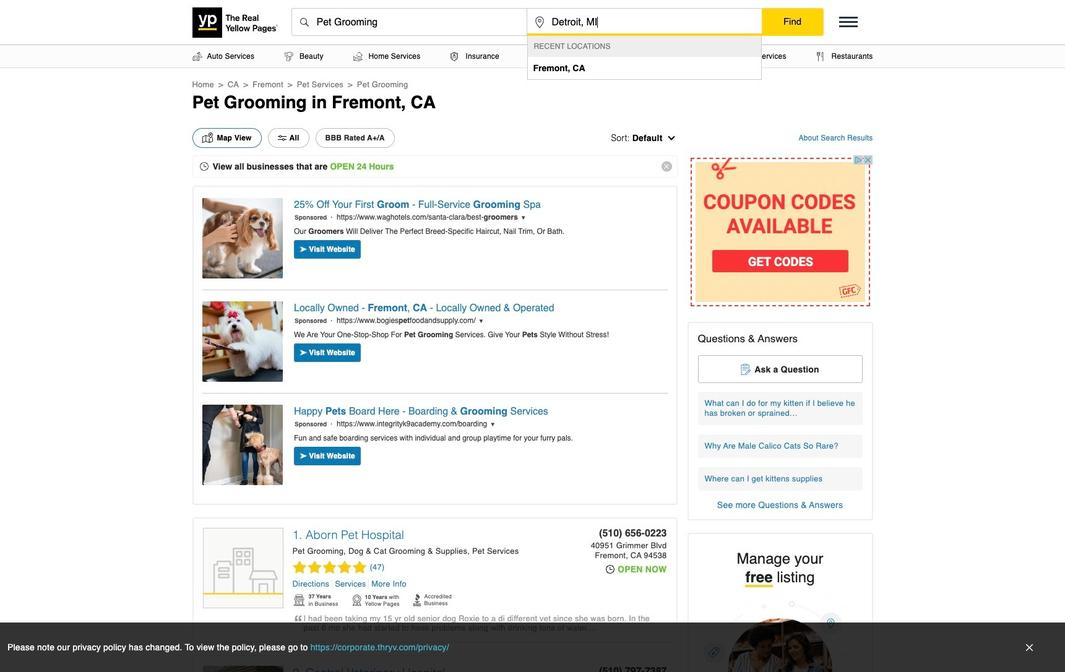 Task type: vqa. For each thing, say whether or not it's contained in the screenshot.
Claim Your Listing 'IMAGE'
yes



Task type: describe. For each thing, give the bounding box(es) containing it.
Find a business text field
[[292, 9, 526, 36]]

1 yp image from the left
[[351, 593, 362, 607]]

yp image
[[292, 593, 305, 607]]

browse beauty image
[[285, 52, 293, 61]]

browse home services image
[[354, 52, 363, 61]]



Task type: locate. For each thing, give the bounding box(es) containing it.
yp image
[[351, 593, 362, 607], [413, 593, 421, 606]]

central veterinary hospital - veterinary specialty services image
[[203, 666, 283, 672]]

ask a question image
[[741, 363, 751, 375]]

browse insurance image
[[451, 52, 458, 61]]

1 horizontal spatial yp image
[[413, 593, 421, 606]]

0 horizontal spatial yp image
[[351, 593, 362, 607]]

browse auto services image
[[192, 52, 202, 61]]

advertisement element
[[687, 155, 873, 309]]

2 yp image from the left
[[413, 593, 421, 606]]

claim your listing image
[[698, 587, 862, 672]]

Where? text field
[[527, 9, 762, 36]]

the real yellow pages logo image
[[192, 7, 279, 37]]

aborn pet hospital - veterinarian emergency services image
[[203, 529, 283, 609]]

browse restaurants image
[[817, 52, 824, 61]]



